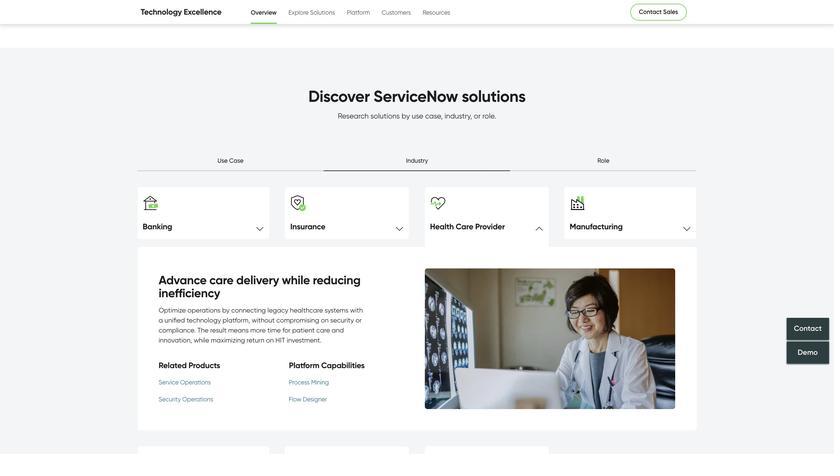 Task type: locate. For each thing, give the bounding box(es) containing it.
chevron down image
[[256, 223, 264, 231], [396, 223, 404, 231], [683, 223, 691, 231]]

hit
[[276, 336, 285, 344]]

contact for contact
[[794, 324, 822, 333]]

on down systems
[[321, 316, 329, 324]]

means
[[228, 326, 249, 334]]

1 vertical spatial solutions
[[371, 111, 400, 120]]

demo link
[[787, 342, 829, 364]]

customers link
[[382, 1, 411, 22]]

or inside the "optimize operations by connecting legacy healthcare systems with a unified technology platform, without compromising on security or compliance. the result means more time for patient care and innovation, while maximizing return on hit investment."
[[356, 316, 362, 324]]

explore solutions link
[[289, 1, 335, 22]]

technology
[[141, 7, 182, 17]]

systems
[[325, 306, 349, 314]]

1 horizontal spatial while
[[282, 273, 310, 287]]

1 vertical spatial contact
[[794, 324, 822, 333]]

health care provider
[[430, 222, 505, 231]]

technology excellence
[[141, 7, 222, 17]]

chevron down image for banking
[[256, 223, 264, 231]]

on left hit
[[266, 336, 274, 344]]

while inside the "optimize operations by connecting legacy healthcare systems with a unified technology platform, without compromising on security or compliance. the result means more time for patient care and innovation, while maximizing return on hit investment."
[[194, 336, 209, 344]]

platform
[[347, 9, 370, 16], [289, 361, 319, 370]]

insurance
[[290, 222, 326, 231]]

solutions right research
[[371, 111, 400, 120]]

process
[[289, 379, 310, 386]]

or
[[474, 111, 481, 120], [356, 316, 362, 324]]

while up healthcare
[[282, 273, 310, 287]]

0 horizontal spatial or
[[356, 316, 362, 324]]

1 vertical spatial platform
[[289, 361, 319, 370]]

1 horizontal spatial chevron down image
[[396, 223, 404, 231]]

0 horizontal spatial while
[[194, 336, 209, 344]]

contact up demo
[[794, 324, 822, 333]]

case,
[[425, 111, 443, 120]]

1 horizontal spatial platform
[[347, 9, 370, 16]]

platform capabilities
[[289, 361, 365, 370]]

1 chevron down image from the left
[[256, 223, 264, 231]]

0 vertical spatial platform
[[347, 9, 370, 16]]

by for care
[[222, 306, 230, 314]]

flow
[[289, 396, 301, 403]]

2 horizontal spatial chevron down image
[[683, 223, 691, 231]]

chevron down image for manufacturing
[[683, 223, 691, 231]]

3 chevron down image from the left
[[683, 223, 691, 231]]

health
[[430, 222, 454, 231]]

0 horizontal spatial on
[[266, 336, 274, 344]]

chevron down image for insurance
[[396, 223, 404, 231]]

operations up security operations link
[[180, 379, 211, 386]]

delivery
[[236, 273, 279, 287]]

0 horizontal spatial solutions
[[371, 111, 400, 120]]

designer
[[303, 396, 327, 403]]

by up the platform,
[[222, 306, 230, 314]]

operations
[[180, 379, 211, 386], [182, 396, 213, 403]]

flow designer link
[[289, 395, 365, 404]]

0 vertical spatial on
[[321, 316, 329, 324]]

industry
[[406, 157, 428, 164]]

use case link
[[137, 156, 324, 171]]

0 vertical spatial operations
[[180, 379, 211, 386]]

1 horizontal spatial care
[[316, 326, 330, 334]]

0 vertical spatial or
[[474, 111, 481, 120]]

flow designer
[[289, 396, 327, 403]]

0 horizontal spatial contact
[[639, 8, 662, 16]]

0 horizontal spatial care
[[209, 273, 234, 287]]

1 horizontal spatial contact
[[794, 324, 822, 333]]

industry,
[[445, 111, 472, 120]]

by
[[402, 111, 410, 120], [222, 306, 230, 314]]

role
[[598, 157, 610, 164]]

solutions
[[310, 9, 335, 16]]

service operations link
[[159, 378, 220, 387]]

role.
[[483, 111, 496, 120]]

0 horizontal spatial by
[[222, 306, 230, 314]]

explore solutions
[[289, 9, 335, 16]]

excellence
[[184, 7, 222, 17]]

while inside advance care delivery while reducing inefficiency
[[282, 273, 310, 287]]

with
[[350, 306, 363, 314]]

products
[[189, 361, 220, 370]]

0 vertical spatial while
[[282, 273, 310, 287]]

1 vertical spatial by
[[222, 306, 230, 314]]

operations down service operations link
[[182, 396, 213, 403]]

platform,
[[223, 316, 250, 324]]

for
[[283, 326, 291, 334]]

or down with
[[356, 316, 362, 324]]

0 vertical spatial solutions
[[462, 86, 526, 106]]

care
[[456, 222, 473, 231]]

solutions
[[462, 86, 526, 106], [371, 111, 400, 120]]

contact
[[639, 8, 662, 16], [794, 324, 822, 333]]

related
[[159, 361, 187, 370]]

1 vertical spatial operations
[[182, 396, 213, 403]]

1 horizontal spatial or
[[474, 111, 481, 120]]

maximizing
[[211, 336, 245, 344]]

by inside the "optimize operations by connecting legacy healthcare systems with a unified technology platform, without compromising on security or compliance. the result means more time for patient care and innovation, while maximizing return on hit investment."
[[222, 306, 230, 314]]

or left role.
[[474, 111, 481, 120]]

overview
[[251, 9, 277, 16]]

while
[[282, 273, 310, 287], [194, 336, 209, 344]]

and
[[332, 326, 344, 334]]

while down the
[[194, 336, 209, 344]]

0 vertical spatial contact
[[639, 8, 662, 16]]

demo
[[798, 348, 818, 357]]

by for servicenow
[[402, 111, 410, 120]]

service
[[159, 379, 179, 386]]

contact sales
[[639, 8, 678, 16]]

solutions up role.
[[462, 86, 526, 106]]

healthcare
[[290, 306, 323, 314]]

security operations link
[[159, 395, 220, 404]]

use case
[[218, 157, 244, 164]]

1 horizontal spatial by
[[402, 111, 410, 120]]

security operations
[[159, 396, 213, 403]]

overview link
[[251, 1, 277, 23]]

care
[[209, 273, 234, 287], [316, 326, 330, 334]]

optimize operations by connecting legacy healthcare systems with a unified technology platform, without compromising on security or compliance. the result means more time for patient care and innovation, while maximizing return on hit investment.
[[159, 306, 363, 344]]

compliance.
[[159, 326, 196, 334]]

1 vertical spatial care
[[316, 326, 330, 334]]

0 vertical spatial care
[[209, 273, 234, 287]]

2 chevron down image from the left
[[396, 223, 404, 231]]

operations for service operations
[[180, 379, 211, 386]]

0 vertical spatial by
[[402, 111, 410, 120]]

by left use
[[402, 111, 410, 120]]

1 vertical spatial while
[[194, 336, 209, 344]]

0 horizontal spatial chevron down image
[[256, 223, 264, 231]]

the
[[197, 326, 209, 334]]

patient
[[292, 326, 315, 334]]

0 horizontal spatial platform
[[289, 361, 319, 370]]

contact left 'sales'
[[639, 8, 662, 16]]

1 vertical spatial or
[[356, 316, 362, 324]]

inefficiency
[[159, 286, 220, 301]]

contact link
[[787, 318, 829, 340]]

research
[[338, 111, 369, 120]]

security
[[159, 396, 181, 403]]

customers
[[382, 9, 411, 16]]

on
[[321, 316, 329, 324], [266, 336, 274, 344]]

contact for contact sales
[[639, 8, 662, 16]]

legacy
[[268, 306, 288, 314]]



Task type: describe. For each thing, give the bounding box(es) containing it.
sales
[[663, 8, 678, 16]]

chevron up image
[[535, 223, 543, 231]]

industry link
[[324, 156, 510, 171]]

related products
[[159, 361, 220, 370]]

use
[[218, 157, 228, 164]]

1 vertical spatial on
[[266, 336, 274, 344]]

process mining link
[[289, 378, 365, 387]]

manufacturing
[[570, 222, 623, 231]]

optimize
[[159, 306, 186, 314]]

1 horizontal spatial on
[[321, 316, 329, 324]]

contact sales link
[[630, 3, 687, 20]]

operations for security operations
[[182, 396, 213, 403]]

connecting
[[231, 306, 266, 314]]

provider
[[475, 222, 505, 231]]

more
[[250, 326, 266, 334]]

explore
[[289, 9, 309, 16]]

without
[[252, 316, 275, 324]]

servicenow
[[374, 86, 458, 106]]

resources
[[423, 9, 450, 16]]

reducing
[[313, 273, 361, 287]]

unified
[[165, 316, 185, 324]]

technology
[[187, 316, 221, 324]]

advance care delivery while reducing inefficiency
[[159, 273, 361, 301]]

platform link
[[347, 1, 370, 22]]

capabilities
[[321, 361, 365, 370]]

case
[[229, 157, 244, 164]]

result
[[210, 326, 227, 334]]

research solutions by use case, industry, or role.
[[338, 111, 496, 120]]

role link
[[510, 156, 697, 171]]

platform for platform capabilities
[[289, 361, 319, 370]]

process mining
[[289, 379, 329, 386]]

advance
[[159, 273, 207, 287]]

discover
[[309, 86, 370, 106]]

service operations
[[159, 379, 211, 386]]

time
[[268, 326, 281, 334]]

compromising
[[276, 316, 319, 324]]

a
[[159, 316, 163, 324]]

banking
[[143, 222, 172, 231]]

platform for platform
[[347, 9, 370, 16]]

care inside advance care delivery while reducing inefficiency
[[209, 273, 234, 287]]

discover servicenow solutions
[[309, 86, 526, 106]]

security
[[330, 316, 354, 324]]

use
[[412, 111, 423, 120]]

care inside the "optimize operations by connecting legacy healthcare systems with a unified technology platform, without compromising on security or compliance. the result means more time for patient care and innovation, while maximizing return on hit investment."
[[316, 326, 330, 334]]

investment.
[[287, 336, 322, 344]]

1 horizontal spatial solutions
[[462, 86, 526, 106]]

operations
[[188, 306, 221, 314]]

go to servicenow account image
[[682, 9, 690, 17]]

mining
[[311, 379, 329, 386]]

innovation,
[[159, 336, 192, 344]]

resources link
[[423, 1, 450, 22]]

return
[[247, 336, 264, 344]]



Task type: vqa. For each thing, say whether or not it's contained in the screenshot.
Insurance on the left of page
yes



